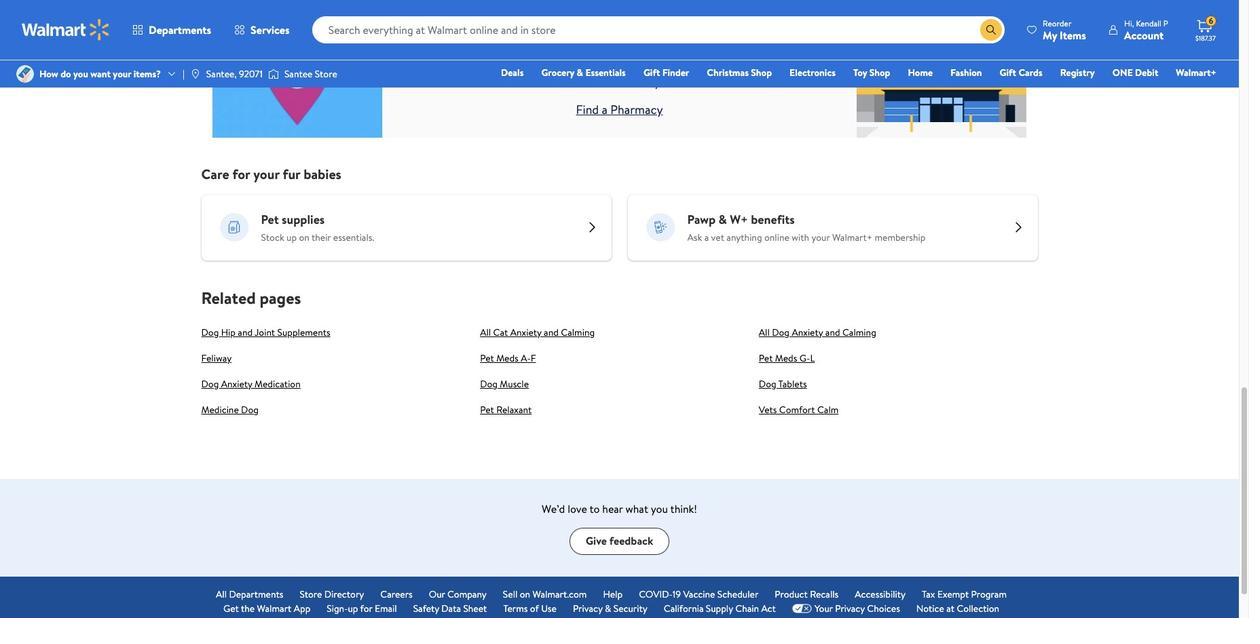 Task type: locate. For each thing, give the bounding box(es) containing it.
gift cards link
[[994, 65, 1049, 80]]

a left vet
[[705, 231, 709, 244]]

1 vertical spatial for
[[360, 602, 373, 616]]

0 vertical spatial up
[[287, 231, 297, 244]]

supplies
[[282, 211, 325, 228]]

hi, kendall p account
[[1124, 17, 1169, 42]]

deals link
[[495, 65, 530, 80]]

dog for dog muscle
[[480, 377, 498, 391]]

sell on walmart.com link
[[503, 588, 587, 602]]

0 horizontal spatial for
[[232, 165, 250, 183]]

& inside pawp & w+ benefits ask a vet anything online with your walmart+ membership
[[719, 211, 727, 228]]

supplements
[[277, 326, 330, 339]]

0 horizontal spatial meds
[[496, 351, 519, 365]]

1 vertical spatial &
[[719, 211, 727, 228]]

2 meds from the left
[[775, 351, 797, 365]]

shop right toy
[[870, 66, 890, 79]]

pet up dog tablets
[[759, 351, 773, 365]]

pet supplies. stock up on their essentials. shop now. image
[[218, 211, 250, 244]]

departments up |
[[149, 22, 211, 37]]

privacy & security link
[[573, 602, 648, 616]]

0 vertical spatial walmart+
[[1176, 66, 1217, 79]]

2 horizontal spatial anxiety
[[792, 326, 823, 339]]

shop inside 'link'
[[870, 66, 890, 79]]

accessibility
[[855, 588, 906, 601]]

grocery
[[541, 66, 575, 79]]

1 horizontal spatial anxiety
[[510, 326, 542, 339]]

pet meds a-f link
[[480, 351, 536, 365]]

your privacy choices
[[815, 602, 900, 616]]

walmart+ down $187.37
[[1176, 66, 1217, 79]]

dog for dog tablets
[[759, 377, 777, 391]]

you
[[73, 67, 88, 81], [651, 501, 668, 516]]

1 gift from the left
[[644, 66, 660, 79]]

2 shop from the left
[[870, 66, 890, 79]]

0 vertical spatial a
[[589, 73, 595, 90]]

walmart+
[[1176, 66, 1217, 79], [832, 231, 873, 244]]

dog down dog anxiety medication
[[241, 403, 259, 417]]

dog left the hip
[[201, 326, 219, 339]]

for left email
[[360, 602, 373, 616]]

fulfill your pet's rx in store image
[[212, 23, 1027, 138]]

you right do
[[73, 67, 88, 81]]

pages
[[260, 286, 301, 309]]

my
[[1043, 28, 1057, 42]]

one debit
[[1113, 66, 1159, 79]]

on left their
[[299, 231, 309, 244]]

1 horizontal spatial privacy
[[835, 602, 865, 616]]

calming for all dog anxiety and calming
[[843, 326, 876, 339]]

hi,
[[1124, 17, 1134, 29]]

walmart+ link
[[1170, 65, 1223, 80]]

1 horizontal spatial up
[[348, 602, 358, 616]]

dog down feliway at the bottom
[[201, 377, 219, 391]]

santee store
[[284, 67, 337, 81]]

0 horizontal spatial all
[[216, 588, 227, 601]]

0 vertical spatial on
[[299, 231, 309, 244]]

1 meds from the left
[[496, 351, 519, 365]]

reorder my items
[[1043, 17, 1086, 42]]

dog up pet meds g-l
[[772, 326, 790, 339]]

& right the grocery
[[577, 66, 583, 79]]

pet up stock at the left
[[261, 211, 279, 228]]

0 horizontal spatial and
[[238, 326, 253, 339]]

product recalls
[[775, 588, 839, 601]]

pet down "cat"
[[480, 351, 494, 365]]

0 horizontal spatial on
[[299, 231, 309, 244]]

help
[[603, 588, 623, 601]]

gift inside "link"
[[1000, 66, 1017, 79]]

care for your fur babies
[[201, 165, 341, 183]]

vets comfort calm
[[759, 403, 839, 417]]

on
[[299, 231, 309, 244], [520, 588, 530, 601]]

find a pharmacy link
[[576, 101, 663, 118]]

0 vertical spatial departments
[[149, 22, 211, 37]]

1 horizontal spatial departments
[[229, 588, 283, 601]]

joint
[[255, 326, 275, 339]]

sell on walmart.com
[[503, 588, 587, 601]]

all dog anxiety and calming
[[759, 326, 876, 339]]

1 horizontal spatial all
[[480, 326, 491, 339]]

 image right 92071
[[268, 67, 279, 81]]

careers
[[380, 588, 413, 601]]

shop right christmas
[[751, 66, 772, 79]]

store right santee at top left
[[315, 67, 337, 81]]

up
[[287, 231, 297, 244], [348, 602, 358, 616]]

1 vertical spatial a
[[602, 101, 608, 118]]

0 horizontal spatial privacy
[[573, 602, 603, 616]]

safety
[[413, 602, 439, 616]]

meds left a-
[[496, 351, 519, 365]]

home
[[908, 66, 933, 79]]

on inside the pet supplies stock up on their essentials.
[[299, 231, 309, 244]]

store directory link
[[300, 588, 364, 602]]

0 horizontal spatial shop
[[751, 66, 772, 79]]

2 privacy from the left
[[835, 602, 865, 616]]

pet inside the pet supplies stock up on their essentials.
[[261, 211, 279, 228]]

1 vertical spatial on
[[520, 588, 530, 601]]

hear
[[602, 501, 623, 516]]

anxiety up medicine dog link
[[221, 377, 252, 391]]

store
[[700, 43, 749, 73], [598, 73, 625, 90]]

& left w+
[[719, 211, 727, 228]]

1 horizontal spatial and
[[544, 326, 559, 339]]

Search search field
[[312, 16, 1005, 43]]

1 vertical spatial you
[[651, 501, 668, 516]]

2 vertical spatial &
[[605, 602, 611, 616]]

2 and from the left
[[544, 326, 559, 339]]

tax exempt program get the walmart app
[[223, 588, 1007, 616]]

anything
[[727, 231, 762, 244]]

0 horizontal spatial walmart+
[[832, 231, 873, 244]]

6
[[1209, 15, 1214, 27]]

shop for christmas shop
[[751, 66, 772, 79]]

0 vertical spatial &
[[577, 66, 583, 79]]

toy
[[854, 66, 867, 79]]

1 horizontal spatial walmart+
[[1176, 66, 1217, 79]]

2 horizontal spatial &
[[719, 211, 727, 228]]

& inside 'link'
[[577, 66, 583, 79]]

use
[[541, 602, 557, 616]]

walmart image
[[22, 19, 110, 41]]

of
[[530, 602, 539, 616]]

how do you want your items?
[[39, 67, 161, 81]]

christmas shop
[[707, 66, 772, 79]]

anxiety for dog
[[792, 326, 823, 339]]

1 horizontal spatial meds
[[775, 351, 797, 365]]

calming for all cat anxiety and calming
[[561, 326, 595, 339]]

we'd love to hear what you think!
[[542, 501, 697, 516]]

privacy right your
[[835, 602, 865, 616]]

anxiety right "cat"
[[510, 326, 542, 339]]

0 horizontal spatial calming
[[561, 326, 595, 339]]

f
[[531, 351, 536, 365]]

1 vertical spatial departments
[[229, 588, 283, 601]]

a right find
[[602, 101, 608, 118]]

scheduler
[[718, 588, 759, 601]]

& for essentials
[[577, 66, 583, 79]]

1 horizontal spatial gift
[[1000, 66, 1017, 79]]

1 horizontal spatial a
[[602, 101, 608, 118]]

fur
[[283, 165, 300, 183]]

grocery & essentials link
[[535, 65, 632, 80]]

tax exempt program link
[[922, 588, 1007, 602]]

related
[[201, 286, 256, 309]]

gift
[[644, 66, 660, 79], [1000, 66, 1017, 79]]

for right care
[[232, 165, 250, 183]]

1 vertical spatial up
[[348, 602, 358, 616]]

0 horizontal spatial &
[[577, 66, 583, 79]]

meds for g-
[[775, 351, 797, 365]]

1 vertical spatial walmart+
[[832, 231, 873, 244]]

gift for gift cards
[[1000, 66, 1017, 79]]

up down "directory"
[[348, 602, 358, 616]]

 image
[[16, 65, 34, 83], [268, 67, 279, 81]]

all up pet meds g-l
[[759, 326, 770, 339]]

2 calming from the left
[[843, 326, 876, 339]]

notice at collection link
[[917, 602, 1000, 616]]

1 horizontal spatial for
[[360, 602, 373, 616]]

2 horizontal spatial all
[[759, 326, 770, 339]]

calming
[[561, 326, 595, 339], [843, 326, 876, 339]]

act
[[761, 602, 776, 616]]

a inside pawp & w+ benefits ask a vet anything online with your walmart+ membership
[[705, 231, 709, 244]]

w+
[[730, 211, 748, 228]]

&
[[577, 66, 583, 79], [719, 211, 727, 228], [605, 602, 611, 616]]

 image for how do you want your items?
[[16, 65, 34, 83]]

accessibility link
[[855, 588, 906, 602]]

all dog anxiety and calming link
[[759, 326, 876, 339]]

pet left relaxant
[[480, 403, 494, 417]]

safety data sheet
[[413, 602, 487, 616]]

dog for dog hip and joint supplements
[[201, 326, 219, 339]]

& down help
[[605, 602, 611, 616]]

love
[[568, 501, 587, 516]]

toy shop
[[854, 66, 890, 79]]

items
[[1060, 28, 1086, 42]]

 image left how
[[16, 65, 34, 83]]

2 horizontal spatial a
[[705, 231, 709, 244]]

0 horizontal spatial  image
[[16, 65, 34, 83]]

1 vertical spatial store
[[300, 588, 322, 601]]

all left "cat"
[[480, 326, 491, 339]]

santee, 92071
[[206, 67, 263, 81]]

1 horizontal spatial calming
[[843, 326, 876, 339]]

dog tablets link
[[759, 377, 807, 391]]

1 horizontal spatial &
[[605, 602, 611, 616]]

2 horizontal spatial and
[[826, 326, 840, 339]]

dog left tablets
[[759, 377, 777, 391]]

0 horizontal spatial up
[[287, 231, 297, 244]]

1 privacy from the left
[[573, 602, 603, 616]]

pawp and w plus benefits. ask a vet anything online with your walmart plus membership. learn more. image
[[644, 211, 677, 244]]

store right in
[[700, 43, 749, 73]]

a right visit
[[589, 73, 595, 90]]

fulfill your pet's rx in store visit a store near you.
[[490, 43, 749, 90]]

recalls
[[810, 588, 839, 601]]

departments up the the at left bottom
[[229, 588, 283, 601]]

relaxant
[[496, 403, 532, 417]]

online
[[765, 231, 790, 244]]

all for all departments
[[216, 588, 227, 601]]

1 horizontal spatial shop
[[870, 66, 890, 79]]

dog anxiety medication
[[201, 377, 301, 391]]

1 shop from the left
[[751, 66, 772, 79]]

privacy left help link on the left of the page
[[573, 602, 603, 616]]

2 gift from the left
[[1000, 66, 1017, 79]]

0 horizontal spatial you
[[73, 67, 88, 81]]

you right what
[[651, 501, 668, 516]]

for inside sign-up for email "link"
[[360, 602, 373, 616]]

reorder
[[1043, 17, 1072, 29]]

dog
[[201, 326, 219, 339], [772, 326, 790, 339], [201, 377, 219, 391], [480, 377, 498, 391], [759, 377, 777, 391], [241, 403, 259, 417]]

privacy choices icon image
[[792, 604, 812, 614]]

1 calming from the left
[[561, 326, 595, 339]]

our
[[429, 588, 445, 601]]

dog left muscle
[[480, 377, 498, 391]]

0 vertical spatial you
[[73, 67, 88, 81]]

up right stock at the left
[[287, 231, 297, 244]]

0 horizontal spatial departments
[[149, 22, 211, 37]]

search icon image
[[986, 24, 997, 35]]

on right sell
[[520, 588, 530, 601]]

all up get
[[216, 588, 227, 601]]

0 horizontal spatial gift
[[644, 66, 660, 79]]

santee,
[[206, 67, 237, 81]]

walmart+ left membership
[[832, 231, 873, 244]]

0 horizontal spatial a
[[589, 73, 595, 90]]

store up the app
[[300, 588, 322, 601]]

do
[[61, 67, 71, 81]]

2 vertical spatial a
[[705, 231, 709, 244]]

Walmart Site-Wide search field
[[312, 16, 1005, 43]]

$187.37
[[1196, 33, 1216, 43]]

1 horizontal spatial  image
[[268, 67, 279, 81]]

3 and from the left
[[826, 326, 840, 339]]

pet for pet supplies stock up on their essentials.
[[261, 211, 279, 228]]

 image
[[190, 69, 201, 79]]

dog hip and joint supplements
[[201, 326, 330, 339]]

anxiety up g-
[[792, 326, 823, 339]]

cards
[[1019, 66, 1043, 79]]

store left "near"
[[598, 73, 625, 90]]

meds left g-
[[775, 351, 797, 365]]

data
[[442, 602, 461, 616]]

santee
[[284, 67, 313, 81]]



Task type: describe. For each thing, give the bounding box(es) containing it.
electronics link
[[784, 65, 842, 80]]

security
[[614, 602, 648, 616]]

meds for a-
[[496, 351, 519, 365]]

our company
[[429, 588, 487, 601]]

sign-
[[327, 602, 348, 616]]

privacy & security
[[573, 602, 648, 616]]

dog muscle
[[480, 377, 529, 391]]

pawp & w+ benefits ask a vet anything online with your walmart+ membership
[[688, 211, 926, 244]]

we'd
[[542, 501, 565, 516]]

shop for toy shop
[[870, 66, 890, 79]]

departments inside dropdown button
[[149, 22, 211, 37]]

california supply chain act link
[[664, 602, 776, 616]]

safety data sheet link
[[413, 602, 487, 616]]

services button
[[223, 14, 301, 46]]

sheet
[[463, 602, 487, 616]]

feliway
[[201, 351, 232, 365]]

feliway link
[[201, 351, 232, 365]]

one debit link
[[1107, 65, 1165, 80]]

your
[[815, 602, 833, 616]]

pet meds a-f
[[480, 351, 536, 365]]

stock
[[261, 231, 284, 244]]

collection
[[957, 602, 1000, 616]]

registry link
[[1054, 65, 1101, 80]]

covid-19 vaccine scheduler
[[639, 588, 759, 601]]

all departments
[[216, 588, 283, 601]]

departments button
[[121, 14, 223, 46]]

covid-
[[639, 588, 673, 601]]

help link
[[603, 588, 623, 602]]

pet meds g-l link
[[759, 351, 815, 365]]

pet for pet relaxant
[[480, 403, 494, 417]]

in
[[677, 43, 695, 73]]

0 vertical spatial store
[[315, 67, 337, 81]]

company
[[447, 588, 487, 601]]

terms of use link
[[503, 602, 557, 616]]

california
[[664, 602, 704, 616]]

notice at collection
[[917, 602, 1000, 616]]

notice
[[917, 602, 944, 616]]

christmas shop link
[[701, 65, 778, 80]]

1 horizontal spatial store
[[700, 43, 749, 73]]

care
[[201, 165, 229, 183]]

0 horizontal spatial store
[[598, 73, 625, 90]]

want
[[90, 67, 111, 81]]

your inside fulfill your pet's rx in store visit a store near you.
[[549, 43, 591, 73]]

one
[[1113, 66, 1133, 79]]

pharmacy
[[611, 101, 663, 118]]

0 vertical spatial for
[[232, 165, 250, 183]]

dog for dog anxiety medication
[[201, 377, 219, 391]]

medicine
[[201, 403, 239, 417]]

fulfill
[[490, 43, 544, 73]]

and for all cat anxiety and calming
[[544, 326, 559, 339]]

related pages
[[201, 286, 301, 309]]

1 horizontal spatial on
[[520, 588, 530, 601]]

vets
[[759, 403, 777, 417]]

all for all cat anxiety and calming
[[480, 326, 491, 339]]

get
[[223, 602, 239, 616]]

get the walmart app link
[[223, 602, 311, 616]]

terms of use
[[503, 602, 557, 616]]

pet for pet meds g-l
[[759, 351, 773, 365]]

finder
[[663, 66, 689, 79]]

directory
[[324, 588, 364, 601]]

walmart.com
[[533, 588, 587, 601]]

1 horizontal spatial you
[[651, 501, 668, 516]]

walmart+ inside pawp & w+ benefits ask a vet anything online with your walmart+ membership
[[832, 231, 873, 244]]

all departments link
[[216, 588, 283, 602]]

up inside the pet supplies stock up on their essentials.
[[287, 231, 297, 244]]

1 and from the left
[[238, 326, 253, 339]]

vaccine
[[683, 588, 715, 601]]

babies
[[304, 165, 341, 183]]

walmart+ inside walmart+ link
[[1176, 66, 1217, 79]]

visit
[[563, 73, 586, 90]]

store directory
[[300, 588, 364, 601]]

toy shop link
[[847, 65, 897, 80]]

all cat anxiety and calming
[[480, 326, 595, 339]]

and for all dog anxiety and calming
[[826, 326, 840, 339]]

g-
[[800, 351, 810, 365]]

6 $187.37
[[1196, 15, 1216, 43]]

& for w+
[[719, 211, 727, 228]]

your inside pawp & w+ benefits ask a vet anything online with your walmart+ membership
[[812, 231, 830, 244]]

pet for pet meds a-f
[[480, 351, 494, 365]]

chain
[[736, 602, 759, 616]]

& for security
[[605, 602, 611, 616]]

gift cards
[[1000, 66, 1043, 79]]

vet
[[711, 231, 724, 244]]

deals
[[501, 66, 524, 79]]

membership
[[875, 231, 926, 244]]

medicine dog link
[[201, 403, 259, 417]]

sell
[[503, 588, 518, 601]]

gift for gift finder
[[644, 66, 660, 79]]

all for all dog anxiety and calming
[[759, 326, 770, 339]]

hip
[[221, 326, 236, 339]]

 image for santee store
[[268, 67, 279, 81]]

choices
[[867, 602, 900, 616]]

0 horizontal spatial anxiety
[[221, 377, 252, 391]]

home link
[[902, 65, 939, 80]]

california supply chain act
[[664, 602, 776, 616]]

medication
[[255, 377, 301, 391]]

terms
[[503, 602, 528, 616]]

a inside fulfill your pet's rx in store visit a store near you.
[[589, 73, 595, 90]]

up inside "link"
[[348, 602, 358, 616]]

anxiety for cat
[[510, 326, 542, 339]]

items?
[[134, 67, 161, 81]]

fashion link
[[945, 65, 988, 80]]

p
[[1164, 17, 1169, 29]]

calm
[[817, 403, 839, 417]]

exempt
[[938, 588, 969, 601]]

essentials.
[[333, 231, 374, 244]]

careers link
[[380, 588, 413, 602]]

product recalls link
[[775, 588, 839, 602]]

how
[[39, 67, 58, 81]]

sign-up for email
[[327, 602, 397, 616]]

muscle
[[500, 377, 529, 391]]



Task type: vqa. For each thing, say whether or not it's contained in the screenshot.
gift finder link
yes



